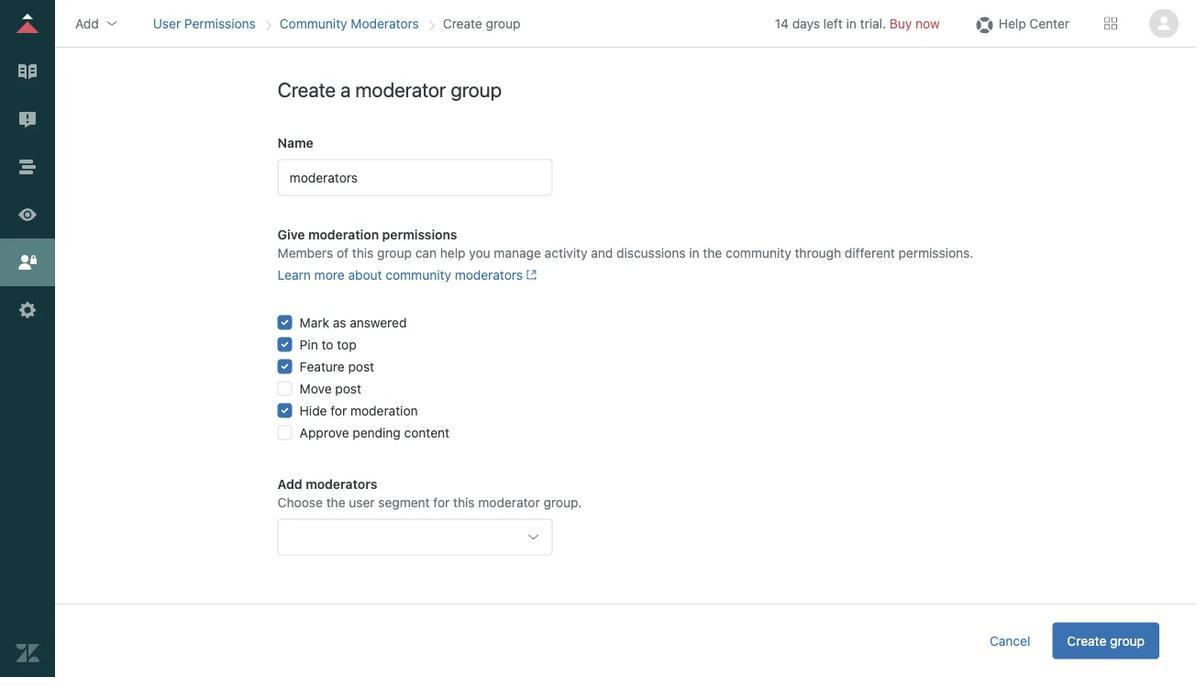 Task type: vqa. For each thing, say whether or not it's contained in the screenshot.
the leftmost CREATE
yes



Task type: locate. For each thing, give the bounding box(es) containing it.
add inside popup button
[[75, 16, 99, 31]]

move post
[[300, 381, 361, 396]]

hide for moderation
[[300, 403, 418, 418]]

cancel button
[[975, 623, 1045, 659]]

customize design image
[[16, 203, 39, 227]]

left
[[824, 16, 843, 31]]

add left user
[[75, 16, 99, 31]]

moderators
[[455, 267, 523, 282], [306, 476, 377, 491]]

moderation
[[308, 227, 379, 242], [350, 403, 418, 418]]

pending
[[353, 425, 401, 440]]

choose
[[278, 494, 323, 510]]

can
[[415, 245, 437, 260]]

add moderators choose the user segment for this moderator group.
[[278, 476, 582, 510]]

community left through
[[726, 245, 791, 260]]

user
[[349, 494, 375, 510]]

0 vertical spatial community
[[726, 245, 791, 260]]

arrange content image
[[16, 155, 39, 179]]

segment
[[378, 494, 430, 510]]

create inside button
[[1067, 633, 1107, 648]]

for down move post
[[331, 403, 347, 418]]

help center
[[999, 16, 1070, 31]]

add button
[[70, 10, 125, 37]]

14 days left in trial. buy now
[[775, 16, 940, 31]]

1 vertical spatial create group
[[1067, 633, 1145, 648]]

1 vertical spatial community
[[386, 267, 451, 282]]

move
[[300, 381, 332, 396]]

name
[[278, 135, 314, 150]]

hide
[[300, 403, 327, 418]]

the inside add moderators choose the user segment for this moderator group.
[[326, 494, 345, 510]]

center
[[1030, 16, 1070, 31]]

the right discussions
[[703, 245, 722, 260]]

create right moderators
[[443, 16, 482, 31]]

post
[[348, 359, 374, 374], [335, 381, 361, 396]]

0 vertical spatial post
[[348, 359, 374, 374]]

this down give moderation permissions
[[352, 245, 374, 260]]

post down top
[[348, 359, 374, 374]]

0 vertical spatial add
[[75, 16, 99, 31]]

add
[[75, 16, 99, 31], [278, 476, 302, 491]]

1 horizontal spatial moderator
[[478, 494, 540, 510]]

moderators down you
[[455, 267, 523, 282]]

1 vertical spatial post
[[335, 381, 361, 396]]

1 vertical spatial create
[[278, 78, 336, 101]]

zendesk image
[[16, 641, 39, 665]]

moderator inside add moderators choose the user segment for this moderator group.
[[478, 494, 540, 510]]

1 horizontal spatial the
[[703, 245, 722, 260]]

moderator left group.
[[478, 494, 540, 510]]

now
[[916, 16, 940, 31]]

add inside add moderators choose the user segment for this moderator group.
[[278, 476, 302, 491]]

2 horizontal spatial create
[[1067, 633, 1107, 648]]

community down can
[[386, 267, 451, 282]]

moderate content image
[[16, 107, 39, 131]]

mark as answered
[[300, 315, 407, 330]]

0 vertical spatial create group
[[443, 16, 521, 31]]

0 vertical spatial moderator
[[355, 78, 446, 101]]

create
[[443, 16, 482, 31], [278, 78, 336, 101], [1067, 633, 1107, 648]]

as
[[333, 315, 346, 330]]

2 vertical spatial create
[[1067, 633, 1107, 648]]

0 horizontal spatial moderator
[[355, 78, 446, 101]]

moderation up the of
[[308, 227, 379, 242]]

user permissions link
[[153, 16, 256, 31]]

group inside navigation
[[486, 16, 521, 31]]

1 vertical spatial the
[[326, 494, 345, 510]]

for inside add moderators choose the user segment for this moderator group.
[[433, 494, 450, 510]]

Name field
[[278, 159, 553, 196]]

create left a
[[278, 78, 336, 101]]

moderation up pending
[[350, 403, 418, 418]]

create a moderator group
[[278, 78, 502, 101]]

1 horizontal spatial add
[[278, 476, 302, 491]]

the left the user
[[326, 494, 345, 510]]

add for add
[[75, 16, 99, 31]]

for
[[331, 403, 347, 418], [433, 494, 450, 510]]

1 vertical spatial in
[[689, 245, 700, 260]]

permissions
[[184, 16, 256, 31]]

0 horizontal spatial this
[[352, 245, 374, 260]]

a
[[340, 78, 351, 101]]

1 vertical spatial for
[[433, 494, 450, 510]]

this right segment
[[453, 494, 475, 510]]

members
[[278, 245, 333, 260]]

moderators up the user
[[306, 476, 377, 491]]

in
[[846, 16, 857, 31], [689, 245, 700, 260]]

post up hide for moderation
[[335, 381, 361, 396]]

top
[[337, 337, 357, 352]]

moderator right a
[[355, 78, 446, 101]]

navigation containing user permissions
[[149, 10, 524, 37]]

0 vertical spatial for
[[331, 403, 347, 418]]

user permissions
[[153, 16, 256, 31]]

0 horizontal spatial community
[[386, 267, 451, 282]]

1 horizontal spatial community
[[726, 245, 791, 260]]

0 horizontal spatial for
[[331, 403, 347, 418]]

moderator
[[355, 78, 446, 101], [478, 494, 540, 510]]

user
[[153, 16, 181, 31]]

1 horizontal spatial create group
[[1067, 633, 1145, 648]]

in right discussions
[[689, 245, 700, 260]]

0 vertical spatial in
[[846, 16, 857, 31]]

manage
[[494, 245, 541, 260]]

in right left
[[846, 16, 857, 31]]

pin
[[300, 337, 318, 352]]

mark
[[300, 315, 329, 330]]

1 horizontal spatial this
[[453, 494, 475, 510]]

for right segment
[[433, 494, 450, 510]]

0 vertical spatial create
[[443, 16, 482, 31]]

community
[[726, 245, 791, 260], [386, 267, 451, 282]]

0 horizontal spatial add
[[75, 16, 99, 31]]

navigation
[[149, 10, 524, 37]]

create right cancel
[[1067, 633, 1107, 648]]

0 horizontal spatial moderators
[[306, 476, 377, 491]]

the
[[703, 245, 722, 260], [326, 494, 345, 510]]

14
[[775, 16, 789, 31]]

1 vertical spatial this
[[453, 494, 475, 510]]

1 horizontal spatial for
[[433, 494, 450, 510]]

group
[[486, 16, 521, 31], [451, 78, 502, 101], [377, 245, 412, 260], [1110, 633, 1145, 648]]

and
[[591, 245, 613, 260]]

create group
[[443, 16, 521, 31], [1067, 633, 1145, 648]]

1 vertical spatial moderator
[[478, 494, 540, 510]]

add up choose
[[278, 476, 302, 491]]

0 horizontal spatial the
[[326, 494, 345, 510]]

learn more about community moderators
[[278, 267, 523, 282]]

approve pending content
[[300, 425, 450, 440]]

1 vertical spatial moderators
[[306, 476, 377, 491]]

community moderators link
[[280, 16, 419, 31]]

1 horizontal spatial create
[[443, 16, 482, 31]]

1 vertical spatial add
[[278, 476, 302, 491]]

learn
[[278, 267, 311, 282]]

buy
[[890, 16, 912, 31]]

0 vertical spatial this
[[352, 245, 374, 260]]

this
[[352, 245, 374, 260], [453, 494, 475, 510]]

1 horizontal spatial moderators
[[455, 267, 523, 282]]

approve
[[300, 425, 349, 440]]

0 horizontal spatial create
[[278, 78, 336, 101]]

0 vertical spatial the
[[703, 245, 722, 260]]



Task type: describe. For each thing, give the bounding box(es) containing it.
user permissions image
[[16, 250, 39, 274]]

add for add moderators choose the user segment for this moderator group.
[[278, 476, 302, 491]]

more
[[314, 267, 345, 282]]

days
[[792, 16, 820, 31]]

help center button
[[968, 10, 1075, 37]]

feature
[[300, 359, 345, 374]]

post for move post
[[335, 381, 361, 396]]

you
[[469, 245, 491, 260]]

settings image
[[16, 298, 39, 322]]

community
[[280, 16, 347, 31]]

community moderators
[[280, 16, 419, 31]]

of
[[337, 245, 349, 260]]

give moderation permissions
[[278, 227, 457, 242]]

moderators inside add moderators choose the user segment for this moderator group.
[[306, 476, 377, 491]]

1 horizontal spatial in
[[846, 16, 857, 31]]

give
[[278, 227, 305, 242]]

cancel
[[990, 633, 1031, 648]]

pin to top
[[300, 337, 357, 352]]

create inside navigation
[[443, 16, 482, 31]]

zendesk products image
[[1105, 17, 1117, 30]]

(opens in a new tab) image
[[523, 269, 537, 280]]

0 horizontal spatial in
[[689, 245, 700, 260]]

trial.
[[860, 16, 886, 31]]

create group inside button
[[1067, 633, 1145, 648]]

help
[[440, 245, 466, 260]]

about
[[348, 267, 382, 282]]

to
[[322, 337, 334, 352]]

different
[[845, 245, 895, 260]]

group.
[[544, 494, 582, 510]]

group inside button
[[1110, 633, 1145, 648]]

manage articles image
[[16, 60, 39, 83]]

post for feature post
[[348, 359, 374, 374]]

answered
[[350, 315, 407, 330]]

permissions.
[[899, 245, 974, 260]]

feature post
[[300, 359, 374, 374]]

0 vertical spatial moderation
[[308, 227, 379, 242]]

through
[[795, 245, 841, 260]]

1 vertical spatial moderation
[[350, 403, 418, 418]]

0 horizontal spatial create group
[[443, 16, 521, 31]]

0 vertical spatial moderators
[[455, 267, 523, 282]]

members of this group can help you manage activity and discussions in the community through different permissions.
[[278, 245, 974, 260]]

moderators
[[351, 16, 419, 31]]

help
[[999, 16, 1026, 31]]

this inside add moderators choose the user segment for this moderator group.
[[453, 494, 475, 510]]

learn more about community moderators link
[[278, 267, 537, 282]]

discussions
[[617, 245, 686, 260]]

permissions
[[382, 227, 457, 242]]

add moderators element
[[278, 519, 553, 555]]

content
[[404, 425, 450, 440]]

activity
[[545, 245, 588, 260]]

create group button
[[1053, 623, 1160, 659]]



